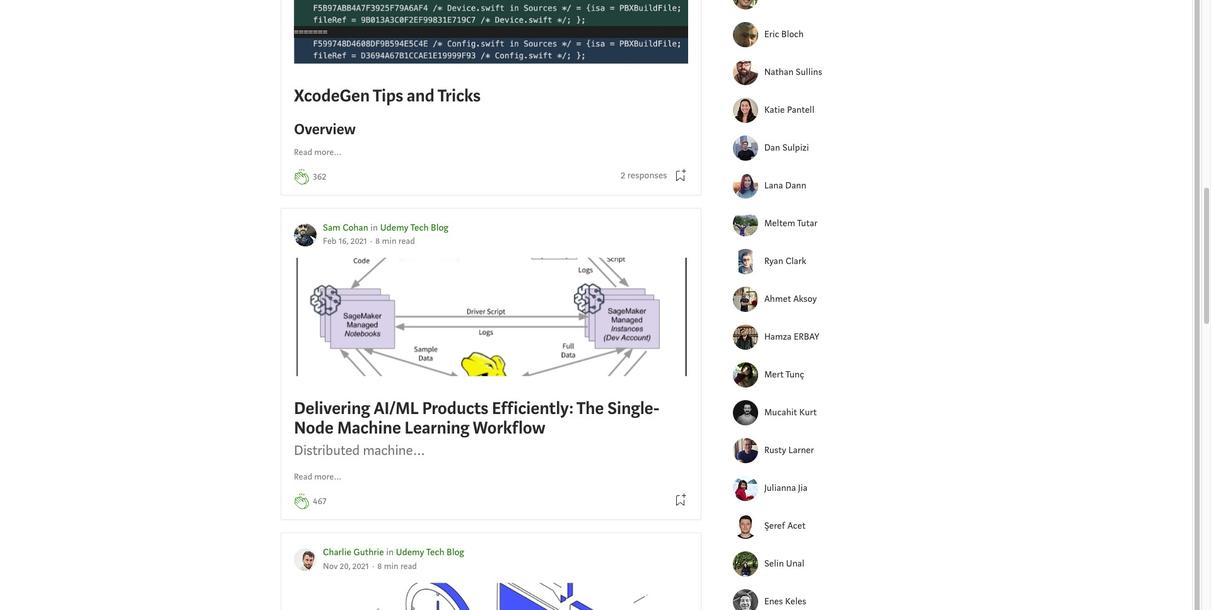 Task type: vqa. For each thing, say whether or not it's contained in the screenshot.
Nathan
yes



Task type: describe. For each thing, give the bounding box(es) containing it.
2 responses
[[621, 170, 668, 182]]

cohan
[[343, 222, 368, 234]]

ryan
[[765, 256, 784, 268]]

go to the profile of katie pantell image
[[733, 98, 758, 123]]

nov 20, 2021 link
[[323, 562, 369, 573]]

tutar
[[798, 218, 818, 230]]

udemy for charlie guthrie
[[396, 547, 425, 559]]

xcodegen tips and tricks
[[294, 85, 481, 107]]

julianna
[[765, 483, 796, 495]]

charlie
[[323, 547, 351, 559]]

go to the profile of nathan sullins image
[[733, 60, 758, 85]]

2
[[621, 170, 626, 182]]

go to the profile of rusty larner image
[[733, 439, 758, 464]]

larner
[[789, 445, 814, 457]]

1 read more… link from the top
[[294, 146, 342, 160]]

blog for charlie guthrie in udemy tech blog
[[447, 547, 464, 559]]

charlie guthrie link
[[323, 547, 384, 559]]

go to the profile of eric bloch image
[[733, 22, 758, 47]]

8 min read image for sam cohan
[[376, 236, 415, 248]]

ahmet aksoy link
[[765, 293, 859, 307]]

tech for sam cohan in udemy tech blog
[[411, 222, 429, 234]]

2 read more… from the top
[[294, 472, 342, 484]]

mucahit
[[765, 407, 798, 419]]

go to the profile of mert tunç image
[[733, 363, 758, 388]]

2 responses link
[[621, 169, 668, 183]]

dan sulpizi link
[[765, 141, 859, 155]]

1 more… from the top
[[314, 147, 342, 158]]

learning workflow
[[405, 417, 546, 440]]

lana dann
[[765, 180, 807, 192]]

go to the profile of mucahit kurt image
[[733, 401, 758, 426]]

nathan sullins link
[[765, 66, 859, 80]]

hamza erbay
[[765, 331, 820, 343]]

dann
[[786, 180, 807, 192]]

go to the profile of lana dann image
[[733, 174, 758, 199]]

mucahit kurt link
[[765, 406, 859, 421]]

erbay
[[794, 331, 820, 343]]

feb
[[323, 236, 337, 248]]

feb 16, 2021
[[323, 236, 367, 248]]

tips
[[373, 85, 403, 107]]

responses
[[628, 170, 668, 182]]

mucahit kurt
[[765, 407, 817, 419]]

lana dann link
[[765, 179, 859, 193]]

jia
[[799, 483, 808, 495]]

go to the profile of ahmet aksoy image
[[733, 287, 758, 312]]

selin unal link
[[765, 558, 859, 572]]

efficiently:
[[492, 397, 574, 420]]

rusty larner link
[[765, 444, 859, 458]]

467 button
[[313, 496, 327, 510]]

and tricks
[[407, 85, 481, 107]]

mert tunç link
[[765, 369, 859, 383]]

dan
[[765, 142, 781, 154]]

hamza
[[765, 331, 792, 343]]

products
[[422, 397, 488, 420]]

467
[[313, 496, 327, 508]]

machine
[[337, 417, 401, 440]]

şeref acet link
[[765, 520, 859, 534]]

enes keles
[[765, 596, 807, 608]]

julianna jia link
[[765, 482, 859, 496]]

meltem tutar link
[[765, 217, 859, 231]]

aksoy
[[794, 293, 817, 305]]

the
[[577, 397, 604, 420]]

go to the profile of enes keles image
[[733, 590, 758, 611]]

2 more… from the top
[[314, 472, 342, 484]]

eric bloch
[[765, 28, 804, 40]]

362 button
[[313, 170, 327, 185]]

blog for sam cohan in udemy tech blog
[[431, 222, 449, 234]]

kurt
[[800, 407, 817, 419]]

8 min read image for charlie guthrie
[[378, 562, 417, 573]]

nov
[[323, 562, 338, 573]]



Task type: locate. For each thing, give the bounding box(es) containing it.
udemy
[[380, 222, 409, 234], [396, 547, 425, 559]]

sullins
[[796, 66, 823, 78]]

2021
[[351, 236, 367, 248], [353, 562, 369, 573]]

0 vertical spatial tech
[[411, 222, 429, 234]]

nov 20, 2021
[[323, 562, 369, 573]]

1 vertical spatial tech
[[426, 547, 445, 559]]

ryan clark link
[[765, 255, 859, 269]]

read down overview
[[294, 147, 312, 158]]

more… up 467
[[314, 472, 342, 484]]

keles
[[786, 596, 807, 608]]

enes keles link
[[765, 596, 859, 610]]

charlie guthrie in udemy tech blog
[[323, 547, 464, 559]]

1 vertical spatial udemy
[[396, 547, 425, 559]]

0 vertical spatial read
[[294, 147, 312, 158]]

go to the profile of selin unal image
[[733, 552, 758, 578]]

0 vertical spatial blog
[[431, 222, 449, 234]]

pantell
[[787, 104, 815, 116]]

udemy tech blog link right cohan
[[380, 222, 449, 234]]

mert
[[765, 369, 784, 381]]

selin unal
[[765, 558, 805, 570]]

sam cohan link
[[323, 222, 368, 234]]

lana
[[765, 180, 783, 192]]

read more… link up 467
[[294, 472, 342, 485]]

udemy tech blog link right the guthrie
[[396, 547, 464, 559]]

2 read more… link from the top
[[294, 472, 342, 485]]

rusty
[[765, 445, 787, 457]]

2021 down cohan
[[351, 236, 367, 248]]

sam
[[323, 222, 341, 234]]

julianna jia
[[765, 483, 808, 495]]

0 horizontal spatial in
[[371, 222, 378, 234]]

20,
[[340, 562, 351, 573]]

udemy tech blog link for charlie guthrie in udemy tech blog
[[396, 547, 464, 559]]

0 vertical spatial udemy tech blog link
[[380, 222, 449, 234]]

1 vertical spatial read more… link
[[294, 472, 342, 485]]

1 vertical spatial 2021
[[353, 562, 369, 573]]

ahmet
[[765, 293, 792, 305]]

go to the profile of charlie guthrie image
[[294, 549, 317, 572]]

read more…
[[294, 147, 342, 158], [294, 472, 342, 484]]

go to the profile of ryan clark image
[[733, 249, 758, 275]]

meltem
[[765, 218, 796, 230]]

1 vertical spatial more…
[[314, 472, 342, 484]]

1 read from the top
[[294, 147, 312, 158]]

guthrie
[[354, 547, 384, 559]]

go to the profile of sam cohan image
[[294, 224, 317, 247]]

go to the profile of meltem tutar image
[[733, 212, 758, 237]]

sam cohan in udemy tech blog
[[323, 222, 449, 234]]

overview
[[294, 120, 356, 140]]

clark
[[786, 256, 807, 268]]

udemy for sam cohan
[[380, 222, 409, 234]]

tech for charlie guthrie in udemy tech blog
[[426, 547, 445, 559]]

16,
[[339, 236, 349, 248]]

udemy tech blog link
[[380, 222, 449, 234], [396, 547, 464, 559]]

single-
[[608, 397, 660, 420]]

udemy right cohan
[[380, 222, 409, 234]]

katie pantell
[[765, 104, 815, 116]]

rusty larner
[[765, 445, 814, 457]]

go to the profile of julianna jia image
[[733, 477, 758, 502]]

read more… link up 362
[[294, 146, 342, 160]]

in for cohan
[[371, 222, 378, 234]]

2021 right 20,
[[353, 562, 369, 573]]

eric
[[765, 28, 780, 40]]

more… down overview
[[314, 147, 342, 158]]

8 min read image down charlie guthrie in udemy tech blog
[[378, 562, 417, 573]]

go to the profile of şeref acet image
[[733, 514, 758, 540]]

8 min read image down sam cohan in udemy tech blog
[[376, 236, 415, 248]]

nathan
[[765, 66, 794, 78]]

1 vertical spatial 8 min read image
[[378, 562, 417, 573]]

read more… down overview
[[294, 147, 342, 158]]

0 vertical spatial udemy
[[380, 222, 409, 234]]

2021 for guthrie
[[353, 562, 369, 573]]

0 vertical spatial in
[[371, 222, 378, 234]]

1 vertical spatial read more…
[[294, 472, 342, 484]]

1 vertical spatial blog
[[447, 547, 464, 559]]

read down distributed
[[294, 472, 312, 484]]

şeref acet
[[765, 521, 806, 533]]

tunç
[[786, 369, 805, 381]]

katie
[[765, 104, 785, 116]]

enes
[[765, 596, 783, 608]]

machine…
[[363, 442, 425, 460]]

go to the profile of hamza erbay image
[[733, 325, 758, 350]]

xcodegen
[[294, 85, 370, 107]]

more…
[[314, 147, 342, 158], [314, 472, 342, 484]]

meltem tutar
[[765, 218, 818, 230]]

in right the guthrie
[[386, 547, 394, 559]]

0 vertical spatial read more…
[[294, 147, 342, 158]]

go to the profile of dan sulpizi image
[[733, 136, 758, 161]]

hamza erbay link
[[765, 331, 859, 345]]

bloch
[[782, 28, 804, 40]]

2021 for cohan
[[351, 236, 367, 248]]

blog
[[431, 222, 449, 234], [447, 547, 464, 559]]

delivering
[[294, 397, 370, 420]]

selin
[[765, 558, 784, 570]]

udemy right the guthrie
[[396, 547, 425, 559]]

8 min read image
[[376, 236, 415, 248], [378, 562, 417, 573]]

in for guthrie
[[386, 547, 394, 559]]

dan sulpizi
[[765, 142, 809, 154]]

0 vertical spatial more…
[[314, 147, 342, 158]]

ryan clark
[[765, 256, 807, 268]]

node
[[294, 417, 334, 440]]

0 vertical spatial 2021
[[351, 236, 367, 248]]

1 vertical spatial in
[[386, 547, 394, 559]]

mert tunç
[[765, 369, 805, 381]]

in
[[371, 222, 378, 234], [386, 547, 394, 559]]

feb 16, 2021 link
[[323, 236, 367, 248]]

0 vertical spatial read more… link
[[294, 146, 342, 160]]

ahmet aksoy
[[765, 293, 817, 305]]

tech
[[411, 222, 429, 234], [426, 547, 445, 559]]

nathan sullins
[[765, 66, 823, 78]]

udemy tech blog link for sam cohan in udemy tech blog
[[380, 222, 449, 234]]

unal
[[787, 558, 805, 570]]

1 horizontal spatial in
[[386, 547, 394, 559]]

1 read more… from the top
[[294, 147, 342, 158]]

362
[[313, 171, 327, 183]]

in right cohan
[[371, 222, 378, 234]]

0 vertical spatial 8 min read image
[[376, 236, 415, 248]]

read more… link
[[294, 146, 342, 160], [294, 472, 342, 485]]

1 vertical spatial udemy tech blog link
[[396, 547, 464, 559]]

distributed
[[294, 442, 360, 460]]

2 read from the top
[[294, 472, 312, 484]]

read more… up 467
[[294, 472, 342, 484]]

katie pantell link
[[765, 103, 859, 118]]

1 vertical spatial read
[[294, 472, 312, 484]]

şeref
[[765, 521, 786, 533]]

sulpizi
[[783, 142, 809, 154]]

eric bloch link
[[765, 28, 859, 42]]

read
[[294, 147, 312, 158], [294, 472, 312, 484]]



